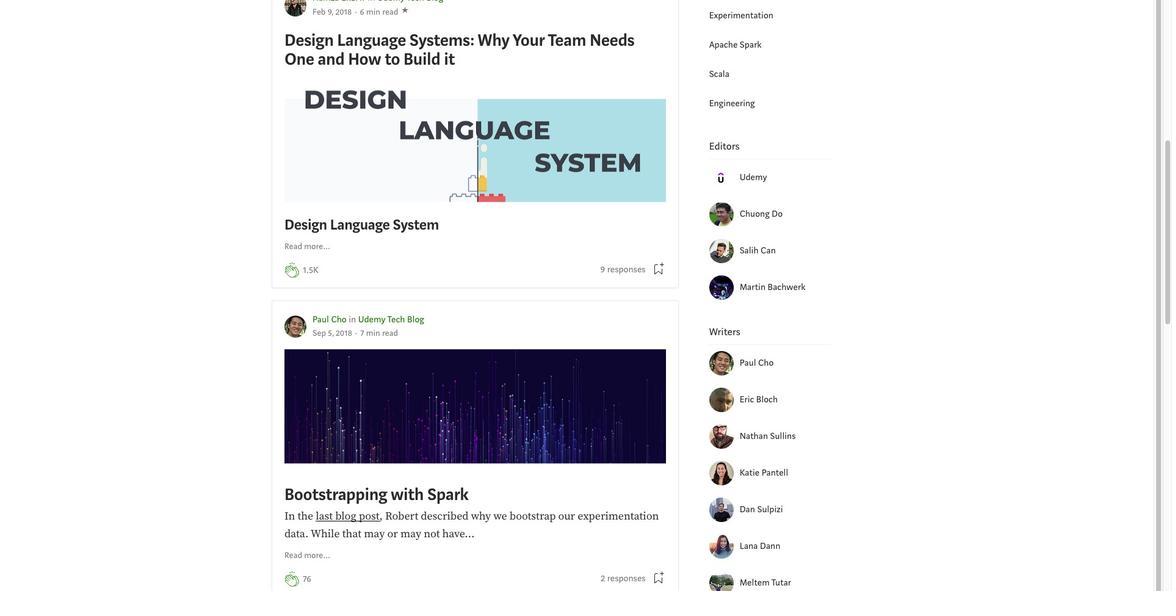 Task type: vqa. For each thing, say whether or not it's contained in the screenshot.
top 2018
yes



Task type: describe. For each thing, give the bounding box(es) containing it.
go to the profile of hamza erbay image
[[285, 0, 307, 16]]

dan
[[740, 504, 755, 515]]

paul for paul cho in udemy tech blog
[[313, 314, 329, 326]]

writers
[[709, 325, 741, 338]]

cho for paul cho
[[759, 357, 774, 369]]

apache
[[709, 39, 738, 51]]

or
[[387, 527, 398, 541]]

meltem
[[740, 577, 770, 589]]

udemy link
[[740, 171, 832, 185]]

in
[[285, 510, 295, 524]]

bachwerk
[[768, 281, 806, 293]]

0 vertical spatial paul cho link
[[313, 314, 347, 326]]

eric bloch link
[[740, 393, 832, 407]]

post
[[359, 510, 380, 524]]

martin bachwerk
[[740, 281, 806, 293]]

engineering
[[709, 98, 755, 109]]

design for design language system
[[285, 215, 327, 234]]

1 vertical spatial udemy
[[358, 314, 386, 326]]

engineering link
[[709, 98, 755, 109]]

why
[[471, 510, 491, 524]]

sep
[[313, 328, 326, 339]]

do
[[772, 208, 783, 220]]

dan sulpizi link
[[740, 503, 832, 517]]

your
[[513, 29, 545, 51]]

, robert described why we bootstrap our experimentation data. while that may or may not have…
[[285, 510, 659, 541]]

2 may from the left
[[401, 527, 422, 541]]

go to the profile of nathan sullins image
[[709, 425, 734, 449]]

why
[[478, 29, 510, 51]]

build it
[[404, 48, 455, 70]]

in
[[349, 314, 356, 326]]

apache spark link
[[709, 39, 762, 51]]

katie pantell link
[[740, 467, 832, 480]]

nathan sullins link
[[740, 430, 832, 444]]

lana dann link
[[740, 540, 832, 554]]

salih can
[[740, 245, 776, 256]]

team
[[548, 29, 586, 51]]

katie pantell
[[740, 467, 789, 479]]

design language systems: why your team needs one and how to build it
[[285, 29, 635, 70]]

last
[[316, 510, 333, 524]]

go to the profile of salih can image
[[709, 239, 734, 263]]

go to the profile of dan sulpizi image
[[709, 498, 734, 522]]

read more… link for 76
[[285, 550, 331, 563]]

1.5k
[[303, 265, 319, 276]]

can
[[761, 245, 776, 256]]

6 min read image
[[360, 7, 398, 18]]

paul for paul cho
[[740, 357, 756, 369]]

and
[[318, 48, 345, 70]]

sullins
[[770, 431, 796, 442]]

design language system
[[285, 215, 439, 234]]

feb 9, 2018 link
[[313, 7, 352, 18]]

tutar
[[772, 577, 792, 589]]

chuong do link
[[740, 207, 832, 221]]

responses for 2 responses
[[608, 573, 646, 584]]

spark
[[740, 39, 762, 51]]

bootstrap
[[510, 510, 556, 524]]

9
[[601, 264, 605, 275]]

eric bloch
[[740, 394, 778, 405]]

sep 5, 2018 link
[[313, 328, 352, 339]]

salih
[[740, 245, 759, 256]]

martin
[[740, 281, 766, 293]]

tech
[[388, 314, 405, 326]]

76 button
[[303, 573, 311, 587]]

5,
[[328, 328, 334, 339]]

eric
[[740, 394, 754, 405]]

udemy tech blog link
[[358, 314, 424, 326]]

in the last blog post
[[285, 510, 380, 524]]

9 responses
[[601, 264, 646, 275]]

read for 76
[[285, 550, 302, 561]]

experimentation
[[709, 10, 774, 21]]

not
[[424, 527, 440, 541]]

meltem tutar link
[[740, 577, 832, 590]]

language system
[[330, 215, 439, 234]]



Task type: locate. For each thing, give the bounding box(es) containing it.
7 min read image
[[360, 328, 398, 339]]

go to the profile of martin bachwerk image
[[709, 275, 734, 300]]

0 vertical spatial more…
[[304, 241, 331, 252]]

systems:
[[410, 29, 475, 51]]

2 design from the top
[[285, 215, 327, 234]]

1 vertical spatial paul cho link
[[740, 357, 832, 370]]

76
[[303, 574, 311, 585]]

martin bachwerk link
[[740, 281, 832, 294]]

dan sulpizi
[[740, 504, 783, 515]]

bloch
[[757, 394, 778, 405]]

experimentation link
[[709, 10, 774, 21]]

design down feb
[[285, 29, 334, 51]]

may right "or"
[[401, 527, 422, 541]]

chuong
[[740, 208, 770, 220]]

feb
[[313, 7, 326, 18]]

1 more… from the top
[[304, 241, 331, 252]]

read more… for 76
[[285, 550, 331, 561]]

1 vertical spatial 2018
[[336, 328, 352, 339]]

2 responses from the top
[[608, 573, 646, 584]]

go to the profile of paul cho image down writers
[[709, 351, 734, 376]]

paul up sep
[[313, 314, 329, 326]]

feb 9, 2018
[[313, 7, 352, 18]]

data.
[[285, 527, 309, 541]]

may down post
[[364, 527, 385, 541]]

that
[[342, 527, 362, 541]]

2 responses link
[[601, 572, 646, 586]]

nathan
[[740, 431, 768, 442]]

1 design from the top
[[285, 29, 334, 51]]

1 horizontal spatial go to the profile of paul cho image
[[709, 351, 734, 376]]

0 vertical spatial paul
[[313, 314, 329, 326]]

cho for paul cho in udemy tech blog
[[331, 314, 347, 326]]

read more… link up 1.5k
[[285, 241, 331, 254]]

responses right 9
[[608, 264, 646, 275]]

scala
[[709, 68, 730, 80]]

salih can link
[[740, 244, 832, 258]]

1 horizontal spatial may
[[401, 527, 422, 541]]

0 vertical spatial read more…
[[285, 241, 331, 252]]

go to the profile of meltem tutar image
[[709, 571, 734, 591]]

2
[[601, 573, 605, 584]]

2018 for feb 9, 2018
[[336, 7, 352, 18]]

go to the profile of udemy image
[[709, 165, 734, 190]]

1 vertical spatial read more… link
[[285, 550, 331, 563]]

2 read from the top
[[285, 550, 302, 561]]

paul
[[313, 314, 329, 326], [740, 357, 756, 369]]

needs
[[590, 29, 635, 51]]

read more… link
[[285, 241, 331, 254], [285, 550, 331, 563]]

1 vertical spatial go to the profile of paul cho image
[[709, 351, 734, 376]]

0 vertical spatial read
[[285, 241, 302, 252]]

9 responses link
[[601, 263, 646, 277]]

go to the profile of paul cho image
[[285, 316, 307, 338], [709, 351, 734, 376]]

described
[[421, 510, 469, 524]]

more… down while
[[304, 550, 331, 561]]

1 vertical spatial responses
[[608, 573, 646, 584]]

go to the profile of chuong do image
[[709, 202, 734, 227]]

0 horizontal spatial go to the profile of paul cho image
[[285, 316, 307, 338]]

design up 1.5k
[[285, 215, 327, 234]]

1 vertical spatial read more…
[[285, 550, 331, 561]]

1 vertical spatial cho
[[759, 357, 774, 369]]

read more… for 1.5k
[[285, 241, 331, 252]]

chuong do
[[740, 208, 783, 220]]

we
[[494, 510, 507, 524]]

1 vertical spatial design
[[285, 215, 327, 234]]

0 vertical spatial cho
[[331, 314, 347, 326]]

1 read from the top
[[285, 241, 302, 252]]

with spark
[[391, 484, 469, 506]]

the
[[298, 510, 313, 524]]

0 horizontal spatial may
[[364, 527, 385, 541]]

0 horizontal spatial udemy
[[358, 314, 386, 326]]

to
[[385, 48, 400, 70]]

paul cho
[[740, 357, 774, 369]]

read more…
[[285, 241, 331, 252], [285, 550, 331, 561]]

editors
[[709, 140, 740, 153]]

2018 for sep 5, 2018
[[336, 328, 352, 339]]

0 horizontal spatial paul cho link
[[313, 314, 347, 326]]

robert
[[385, 510, 418, 524]]

blog
[[407, 314, 424, 326]]

1 vertical spatial read
[[285, 550, 302, 561]]

more… for 1.5k
[[304, 241, 331, 252]]

paul up "eric"
[[740, 357, 756, 369]]

responses
[[608, 264, 646, 275], [608, 573, 646, 584]]

0 horizontal spatial paul
[[313, 314, 329, 326]]

0 vertical spatial read more… link
[[285, 241, 331, 254]]

blog
[[335, 510, 356, 524]]

how
[[348, 48, 381, 70]]

sulpizi
[[758, 504, 783, 515]]

responses for 9 responses
[[608, 264, 646, 275]]

read more… up 1.5k
[[285, 241, 331, 252]]

1 may from the left
[[364, 527, 385, 541]]

bootstrapping with spark link
[[285, 349, 666, 506]]

nathan sullins
[[740, 431, 796, 442]]

read more… link for 1.5k
[[285, 241, 331, 254]]

2018
[[336, 7, 352, 18], [336, 328, 352, 339]]

paul cho link up the 5,
[[313, 314, 347, 326]]

cho up bloch
[[759, 357, 774, 369]]

udemy right the "go to the profile of udemy" image on the top of page
[[740, 171, 767, 183]]

paul cho link up eric bloch link
[[740, 357, 832, 370]]

1 vertical spatial paul
[[740, 357, 756, 369]]

read more… up '76'
[[285, 550, 331, 561]]

go to the profile of katie pantell image
[[709, 461, 734, 486]]

bootstrapping with spark
[[285, 484, 469, 506]]

0 vertical spatial 2018
[[336, 7, 352, 18]]

2 read more… from the top
[[285, 550, 331, 561]]

1 read more… link from the top
[[285, 241, 331, 254]]

more… for 76
[[304, 550, 331, 561]]

1 read more… from the top
[[285, 241, 331, 252]]

while
[[311, 527, 340, 541]]

read for 1.5k
[[285, 241, 302, 252]]

udemy inside "link"
[[740, 171, 767, 183]]

design inside the design language systems: why your team needs one and how to build it
[[285, 29, 334, 51]]

0 vertical spatial udemy
[[740, 171, 767, 183]]

2018 right the 5,
[[336, 328, 352, 339]]

2018 right 9,
[[336, 7, 352, 18]]

read
[[285, 241, 302, 252], [285, 550, 302, 561]]

design for design language systems: why your team needs one and how to build it
[[285, 29, 334, 51]]

2 more… from the top
[[304, 550, 331, 561]]

have…
[[443, 527, 475, 541]]

1 responses from the top
[[608, 264, 646, 275]]

2 read more… link from the top
[[285, 550, 331, 563]]

lana dann
[[740, 540, 781, 552]]

responses right 2
[[608, 573, 646, 584]]

design
[[285, 29, 334, 51], [285, 215, 327, 234]]

1 horizontal spatial paul cho link
[[740, 357, 832, 370]]

0 horizontal spatial cho
[[331, 314, 347, 326]]

1.5k button
[[303, 264, 319, 278]]

0 vertical spatial responses
[[608, 264, 646, 275]]

2 responses
[[601, 573, 646, 584]]

our
[[559, 510, 575, 524]]

1 horizontal spatial paul
[[740, 357, 756, 369]]

apache spark
[[709, 39, 762, 51]]

udemy up 7 min read image
[[358, 314, 386, 326]]

lana
[[740, 540, 758, 552]]

9,
[[328, 7, 334, 18]]

1 horizontal spatial udemy
[[740, 171, 767, 183]]

,
[[380, 510, 383, 524]]

read more… link up '76'
[[285, 550, 331, 563]]

cho inside 'link'
[[759, 357, 774, 369]]

more… up 1.5k
[[304, 241, 331, 252]]

experimentation
[[578, 510, 659, 524]]

may
[[364, 527, 385, 541], [401, 527, 422, 541]]

meltem tutar
[[740, 577, 792, 589]]

paul inside 'link'
[[740, 357, 756, 369]]

paul cho in udemy tech blog
[[313, 314, 424, 326]]

scala link
[[709, 68, 730, 80]]

go to the profile of lana dann image
[[709, 534, 734, 559]]

pantell
[[762, 467, 789, 479]]

0 vertical spatial design
[[285, 29, 334, 51]]

go to the profile of paul cho image left sep
[[285, 316, 307, 338]]

dann
[[760, 540, 781, 552]]

0 vertical spatial go to the profile of paul cho image
[[285, 316, 307, 338]]

more…
[[304, 241, 331, 252], [304, 550, 331, 561]]

go to the profile of eric bloch image
[[709, 388, 734, 412]]

sep 5, 2018
[[313, 328, 352, 339]]

1 horizontal spatial cho
[[759, 357, 774, 369]]

cho left in at left
[[331, 314, 347, 326]]

1 vertical spatial more…
[[304, 550, 331, 561]]

bootstrapping
[[285, 484, 387, 506]]

one
[[285, 48, 314, 70]]

katie
[[740, 467, 760, 479]]



